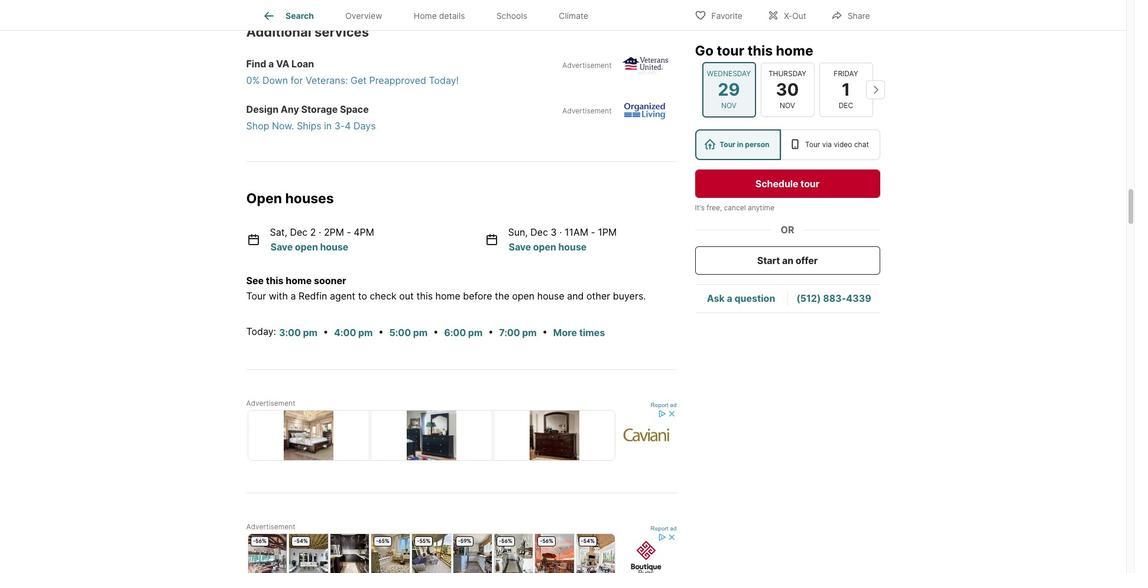 Task type: describe. For each thing, give the bounding box(es) containing it.
down
[[263, 74, 288, 86]]

overview tab
[[330, 2, 398, 30]]

times
[[580, 327, 605, 339]]

report for the report ad button for first ad region from the top
[[651, 402, 669, 409]]

open for 3
[[533, 241, 557, 253]]

4:00 pm button
[[334, 325, 374, 341]]

an
[[783, 255, 794, 267]]

schools tab
[[481, 2, 543, 30]]

in inside tour in person option
[[738, 140, 744, 149]]

out
[[399, 291, 414, 302]]

buyers.
[[613, 291, 646, 302]]

tour for go
[[717, 43, 745, 59]]

before
[[463, 291, 492, 302]]

more
[[554, 327, 577, 339]]

ad for first ad region from the bottom
[[670, 526, 677, 532]]

via
[[823, 140, 832, 149]]

check
[[370, 291, 397, 302]]

tour for schedule
[[801, 178, 820, 190]]

1 horizontal spatial home
[[436, 291, 461, 302]]

sun,
[[508, 226, 528, 238]]

video
[[834, 140, 853, 149]]

0 vertical spatial home
[[776, 43, 814, 59]]

open
[[246, 190, 282, 207]]

go
[[695, 43, 714, 59]]

schedule tour
[[756, 178, 820, 190]]

tour in person
[[720, 140, 770, 149]]

save open house button for 3
[[508, 240, 588, 255]]

4:00
[[334, 327, 356, 339]]

it's
[[695, 203, 705, 212]]

shop now. ships in 3-4 days link
[[246, 119, 684, 133]]

schedule
[[756, 178, 799, 190]]

for
[[291, 74, 303, 86]]

today: 3:00 pm • 4:00 pm • 5:00 pm • 6:00 pm • 7:00 pm • more times
[[246, 326, 605, 339]]

4
[[345, 120, 351, 132]]

- for 2pm
[[347, 226, 351, 238]]

a for find
[[269, 58, 274, 70]]

share
[[848, 10, 870, 20]]

veterans:
[[306, 74, 348, 86]]

space
[[340, 103, 369, 115]]

5:00 pm button
[[389, 325, 428, 341]]

0 horizontal spatial home
[[286, 275, 312, 287]]

out
[[793, 10, 807, 20]]

anytime
[[748, 203, 775, 212]]

today:
[[246, 326, 276, 338]]

report ad button for first ad region from the top
[[651, 402, 677, 411]]

see
[[246, 275, 264, 287]]

sat,
[[270, 226, 288, 238]]

a for ask
[[727, 293, 733, 305]]

find a va loan 0% down for veterans: get preapproved today!
[[246, 58, 459, 86]]

7:00
[[499, 327, 520, 339]]

open inside see this home sooner tour with a redfin agent to check out this home before the open house and other buyers.
[[512, 291, 535, 302]]

3:00
[[279, 327, 301, 339]]

7:00 pm button
[[499, 325, 538, 341]]

va
[[276, 58, 290, 70]]

x-out button
[[758, 3, 817, 27]]

today!
[[429, 74, 459, 86]]

it's free, cancel anytime
[[695, 203, 775, 212]]

start an offer
[[758, 255, 818, 267]]

(512) 883-4339 link
[[797, 293, 872, 305]]

tour via video chat
[[806, 140, 869, 149]]

overview
[[346, 11, 383, 21]]

design any storage space shop now. ships in 3-4 days
[[246, 103, 376, 132]]

question
[[735, 293, 776, 305]]

more times link
[[554, 327, 605, 339]]

2 pm from the left
[[358, 327, 373, 339]]

· for 2pm
[[319, 226, 321, 238]]

friday 1 dec
[[834, 69, 859, 110]]

wednesday 29 nov
[[707, 69, 751, 110]]

home details tab
[[398, 2, 481, 30]]

schedule tour button
[[695, 170, 881, 198]]

11am
[[565, 226, 589, 238]]

4 pm from the left
[[468, 327, 483, 339]]

dec for sat, dec 2 · 2pm - 4pm save open house
[[290, 226, 308, 238]]

4pm
[[354, 226, 374, 238]]

2 vertical spatial this
[[417, 291, 433, 302]]

(512)
[[797, 293, 821, 305]]

see this home sooner tour with a redfin agent to check out this home before the open house and other buyers.
[[246, 275, 646, 302]]

1
[[842, 79, 851, 100]]

start an offer button
[[695, 247, 881, 275]]

6:00 pm button
[[444, 325, 483, 341]]

5 • from the left
[[543, 326, 548, 338]]

(512) 883-4339
[[797, 293, 872, 305]]

thursday
[[769, 69, 807, 78]]

883-
[[824, 293, 847, 305]]

go tour this home
[[695, 43, 814, 59]]

sat, dec 2 · 2pm - 4pm save open house
[[270, 226, 374, 253]]

chat
[[855, 140, 869, 149]]

cancel
[[724, 203, 746, 212]]

2 • from the left
[[379, 326, 384, 338]]

design
[[246, 103, 279, 115]]

ships
[[297, 120, 322, 132]]

details
[[439, 11, 465, 21]]

29
[[718, 79, 740, 100]]

share button
[[822, 3, 881, 27]]

in inside design any storage space shop now. ships in 3-4 days
[[324, 120, 332, 132]]

1 pm from the left
[[303, 327, 318, 339]]

agent
[[330, 291, 356, 302]]

ask a question
[[707, 293, 776, 305]]

list box containing tour in person
[[695, 130, 881, 160]]

wednesday
[[707, 69, 751, 78]]

ad for first ad region from the top
[[670, 402, 677, 409]]

free,
[[707, 203, 722, 212]]

2pm
[[324, 226, 344, 238]]

storage
[[301, 103, 338, 115]]

1 vertical spatial this
[[266, 275, 284, 287]]

home
[[414, 11, 437, 21]]



Task type: vqa. For each thing, say whether or not it's contained in the screenshot.
the middle home
yes



Task type: locate. For each thing, give the bounding box(es) containing it.
1 vertical spatial home
[[286, 275, 312, 287]]

house inside sat, dec 2 · 2pm - 4pm save open house
[[320, 241, 349, 253]]

in left 3-
[[324, 120, 332, 132]]

1 - from the left
[[347, 226, 351, 238]]

save for sat,
[[271, 241, 293, 253]]

search
[[286, 11, 314, 21]]

person
[[746, 140, 770, 149]]

any
[[281, 103, 299, 115]]

0%
[[246, 74, 260, 86]]

open inside sun, dec 3 · 11am - 1pm save open house
[[533, 241, 557, 253]]

None button
[[702, 62, 756, 118], [761, 63, 815, 117], [820, 63, 873, 117], [702, 62, 756, 118], [761, 63, 815, 117], [820, 63, 873, 117]]

open for 2
[[295, 241, 318, 253]]

1 report ad from the top
[[651, 402, 677, 409]]

report ad
[[651, 402, 677, 409], [651, 526, 677, 532]]

2 report ad from the top
[[651, 526, 677, 532]]

0 vertical spatial ad region
[[246, 409, 677, 462]]

2 horizontal spatial a
[[727, 293, 733, 305]]

dec left '3' at the left
[[531, 226, 548, 238]]

pm right 7:00
[[522, 327, 537, 339]]

tour right schedule
[[801, 178, 820, 190]]

a right ask
[[727, 293, 733, 305]]

dec for sun, dec 3 · 11am - 1pm save open house
[[531, 226, 548, 238]]

tour inside option
[[806, 140, 821, 149]]

0 horizontal spatial save
[[271, 241, 293, 253]]

1 vertical spatial report
[[651, 526, 669, 532]]

tour down see
[[246, 291, 266, 302]]

• left more
[[543, 326, 548, 338]]

- for 11am
[[591, 226, 596, 238]]

· right 2
[[319, 226, 321, 238]]

in left person
[[738, 140, 744, 149]]

0 vertical spatial report ad button
[[651, 402, 677, 411]]

dec left 2
[[290, 226, 308, 238]]

0% down for veterans: get preapproved today! link
[[246, 73, 684, 87]]

1 horizontal spatial ·
[[560, 226, 562, 238]]

2 horizontal spatial dec
[[839, 101, 854, 110]]

1 vertical spatial ad
[[670, 526, 677, 532]]

dec down 1
[[839, 101, 854, 110]]

pm right 4:00
[[358, 327, 373, 339]]

search link
[[262, 9, 314, 23]]

additional services
[[246, 24, 369, 39]]

tour
[[717, 43, 745, 59], [801, 178, 820, 190]]

1 save open house button from the left
[[270, 240, 349, 255]]

report ad for first ad region from the top
[[651, 402, 677, 409]]

days
[[354, 120, 376, 132]]

open right the
[[512, 291, 535, 302]]

report for first ad region from the bottom's the report ad button
[[651, 526, 669, 532]]

•
[[323, 326, 329, 338], [379, 326, 384, 338], [433, 326, 439, 338], [489, 326, 494, 338], [543, 326, 548, 338]]

· right '3' at the left
[[560, 226, 562, 238]]

open down '3' at the left
[[533, 241, 557, 253]]

• left 4:00
[[323, 326, 329, 338]]

now.
[[272, 120, 294, 132]]

2 · from the left
[[560, 226, 562, 238]]

open down 2
[[295, 241, 318, 253]]

· inside sat, dec 2 · 2pm - 4pm save open house
[[319, 226, 321, 238]]

house down 2pm
[[320, 241, 349, 253]]

x-out
[[784, 10, 807, 20]]

house left and
[[538, 291, 565, 302]]

1 vertical spatial in
[[738, 140, 744, 149]]

0 vertical spatial report ad
[[651, 402, 677, 409]]

2 ad region from the top
[[246, 533, 677, 574]]

0 horizontal spatial save open house button
[[270, 240, 349, 255]]

save open house button down '3' at the left
[[508, 240, 588, 255]]

- right 2pm
[[347, 226, 351, 238]]

save open house button for 2
[[270, 240, 349, 255]]

this up thursday
[[748, 43, 773, 59]]

tab list
[[246, 0, 614, 30]]

a left va
[[269, 58, 274, 70]]

open
[[295, 241, 318, 253], [533, 241, 557, 253], [512, 291, 535, 302]]

1 vertical spatial ad region
[[246, 533, 677, 574]]

2 horizontal spatial this
[[748, 43, 773, 59]]

save down sat,
[[271, 241, 293, 253]]

house down 11am
[[559, 241, 587, 253]]

schools
[[497, 11, 528, 21]]

1 ad region from the top
[[246, 409, 677, 462]]

redfin
[[299, 291, 327, 302]]

3 • from the left
[[433, 326, 439, 338]]

1 report ad button from the top
[[651, 402, 677, 411]]

home details
[[414, 11, 465, 21]]

save for sun,
[[509, 241, 531, 253]]

1 vertical spatial tour
[[801, 178, 820, 190]]

1 horizontal spatial nov
[[780, 101, 796, 110]]

2 report ad button from the top
[[651, 526, 677, 535]]

a inside find a va loan 0% down for veterans: get preapproved today!
[[269, 58, 274, 70]]

list box
[[695, 130, 881, 160]]

2 horizontal spatial home
[[776, 43, 814, 59]]

to
[[358, 291, 367, 302]]

- inside sun, dec 3 · 11am - 1pm save open house
[[591, 226, 596, 238]]

dec inside sat, dec 2 · 2pm - 4pm save open house
[[290, 226, 308, 238]]

and
[[567, 291, 584, 302]]

dec inside friday 1 dec
[[839, 101, 854, 110]]

additional
[[246, 24, 312, 39]]

1 report from the top
[[651, 402, 669, 409]]

·
[[319, 226, 321, 238], [560, 226, 562, 238]]

1 vertical spatial report ad button
[[651, 526, 677, 535]]

1 horizontal spatial in
[[738, 140, 744, 149]]

nov down 30
[[780, 101, 796, 110]]

- inside sat, dec 2 · 2pm - 4pm save open house
[[347, 226, 351, 238]]

2 report from the top
[[651, 526, 669, 532]]

in
[[324, 120, 332, 132], [738, 140, 744, 149]]

tour inside button
[[801, 178, 820, 190]]

find
[[246, 58, 266, 70]]

home left before on the bottom left of page
[[436, 291, 461, 302]]

0 vertical spatial report
[[651, 402, 669, 409]]

3:00 pm button
[[279, 325, 318, 341]]

favorite button
[[685, 3, 753, 27]]

open inside sat, dec 2 · 2pm - 4pm save open house
[[295, 241, 318, 253]]

this right out
[[417, 291, 433, 302]]

house inside see this home sooner tour with a redfin agent to check out this home before the open house and other buyers.
[[538, 291, 565, 302]]

3-
[[335, 120, 345, 132]]

0 vertical spatial this
[[748, 43, 773, 59]]

2 save open house button from the left
[[508, 240, 588, 255]]

this
[[748, 43, 773, 59], [266, 275, 284, 287], [417, 291, 433, 302]]

house
[[320, 241, 349, 253], [559, 241, 587, 253], [538, 291, 565, 302]]

nov for 29
[[722, 101, 737, 110]]

tour in person option
[[695, 130, 782, 160]]

tour inside see this home sooner tour with a redfin agent to check out this home before the open house and other buyers.
[[246, 291, 266, 302]]

1 ad from the top
[[670, 402, 677, 409]]

save down sun,
[[509, 241, 531, 253]]

x-
[[784, 10, 793, 20]]

1 horizontal spatial save
[[509, 241, 531, 253]]

0 horizontal spatial a
[[269, 58, 274, 70]]

1 • from the left
[[323, 326, 329, 338]]

report ad button for first ad region from the bottom
[[651, 526, 677, 535]]

ask
[[707, 293, 725, 305]]

0 horizontal spatial in
[[324, 120, 332, 132]]

5 pm from the left
[[522, 327, 537, 339]]

tour up wednesday
[[717, 43, 745, 59]]

2 ad from the top
[[670, 526, 677, 532]]

with
[[269, 291, 288, 302]]

1 horizontal spatial tour
[[720, 140, 736, 149]]

2
[[310, 226, 316, 238]]

advertisement
[[563, 61, 612, 70], [563, 106, 612, 115], [246, 399, 296, 408], [246, 523, 296, 532]]

0 vertical spatial ad
[[670, 402, 677, 409]]

2 save from the left
[[509, 241, 531, 253]]

ad region
[[246, 409, 677, 462], [246, 533, 677, 574]]

5:00
[[389, 327, 411, 339]]

· for 11am
[[560, 226, 562, 238]]

tour via video chat option
[[782, 130, 881, 160]]

a inside see this home sooner tour with a redfin agent to check out this home before the open house and other buyers.
[[291, 291, 296, 302]]

nov inside wednesday 29 nov
[[722, 101, 737, 110]]

home up thursday
[[776, 43, 814, 59]]

tour
[[720, 140, 736, 149], [806, 140, 821, 149], [246, 291, 266, 302]]

4 • from the left
[[489, 326, 494, 338]]

0 horizontal spatial nov
[[722, 101, 737, 110]]

1 horizontal spatial a
[[291, 291, 296, 302]]

1 · from the left
[[319, 226, 321, 238]]

1 horizontal spatial -
[[591, 226, 596, 238]]

nov down 29
[[722, 101, 737, 110]]

friday
[[834, 69, 859, 78]]

nov for 30
[[780, 101, 796, 110]]

nov
[[722, 101, 737, 110], [780, 101, 796, 110]]

ask a question link
[[707, 293, 776, 305]]

save inside sat, dec 2 · 2pm - 4pm save open house
[[271, 241, 293, 253]]

sun, dec 3 · 11am - 1pm save open house
[[508, 226, 617, 253]]

house for 2pm
[[320, 241, 349, 253]]

services
[[315, 24, 369, 39]]

2 nov from the left
[[780, 101, 796, 110]]

this up with
[[266, 275, 284, 287]]

next image
[[866, 80, 885, 99]]

other
[[587, 291, 611, 302]]

1 nov from the left
[[722, 101, 737, 110]]

tour inside option
[[720, 140, 736, 149]]

dec inside sun, dec 3 · 11am - 1pm save open house
[[531, 226, 548, 238]]

3 pm from the left
[[413, 327, 428, 339]]

open houses
[[246, 190, 334, 207]]

2 - from the left
[[591, 226, 596, 238]]

houses
[[285, 190, 334, 207]]

tour left via
[[806, 140, 821, 149]]

• left 6:00
[[433, 326, 439, 338]]

• left '5:00'
[[379, 326, 384, 338]]

1 horizontal spatial save open house button
[[508, 240, 588, 255]]

report ad for first ad region from the bottom
[[651, 526, 677, 532]]

3
[[551, 226, 557, 238]]

1 vertical spatial report ad
[[651, 526, 677, 532]]

or
[[781, 224, 795, 236]]

- left 1pm
[[591, 226, 596, 238]]

• left 7:00
[[489, 326, 494, 338]]

pm right '5:00'
[[413, 327, 428, 339]]

a right with
[[291, 291, 296, 302]]

pm right 6:00
[[468, 327, 483, 339]]

pm right 3:00
[[303, 327, 318, 339]]

0 horizontal spatial tour
[[246, 291, 266, 302]]

tab list containing search
[[246, 0, 614, 30]]

2 horizontal spatial tour
[[806, 140, 821, 149]]

30
[[776, 79, 799, 100]]

loan
[[292, 58, 314, 70]]

0 vertical spatial in
[[324, 120, 332, 132]]

1 horizontal spatial dec
[[531, 226, 548, 238]]

save open house button down 2
[[270, 240, 349, 255]]

1 horizontal spatial tour
[[801, 178, 820, 190]]

tour for tour via video chat
[[806, 140, 821, 149]]

climate
[[559, 11, 589, 21]]

offer
[[796, 255, 818, 267]]

sooner
[[314, 275, 346, 287]]

1 horizontal spatial this
[[417, 291, 433, 302]]

2 vertical spatial home
[[436, 291, 461, 302]]

save inside sun, dec 3 · 11am - 1pm save open house
[[509, 241, 531, 253]]

0 horizontal spatial -
[[347, 226, 351, 238]]

climate tab
[[543, 2, 604, 30]]

0 horizontal spatial tour
[[717, 43, 745, 59]]

0 horizontal spatial this
[[266, 275, 284, 287]]

0 vertical spatial tour
[[717, 43, 745, 59]]

1pm
[[598, 226, 617, 238]]

nov inside thursday 30 nov
[[780, 101, 796, 110]]

home
[[776, 43, 814, 59], [286, 275, 312, 287], [436, 291, 461, 302]]

0 horizontal spatial ·
[[319, 226, 321, 238]]

· inside sun, dec 3 · 11am - 1pm save open house
[[560, 226, 562, 238]]

preapproved
[[369, 74, 426, 86]]

6:00
[[444, 327, 466, 339]]

1 save from the left
[[271, 241, 293, 253]]

0 horizontal spatial dec
[[290, 226, 308, 238]]

a
[[269, 58, 274, 70], [291, 291, 296, 302], [727, 293, 733, 305]]

tour for tour in person
[[720, 140, 736, 149]]

home up redfin
[[286, 275, 312, 287]]

house for 11am
[[559, 241, 587, 253]]

start
[[758, 255, 781, 267]]

tour left person
[[720, 140, 736, 149]]

report ad button
[[651, 402, 677, 411], [651, 526, 677, 535]]

house inside sun, dec 3 · 11am - 1pm save open house
[[559, 241, 587, 253]]



